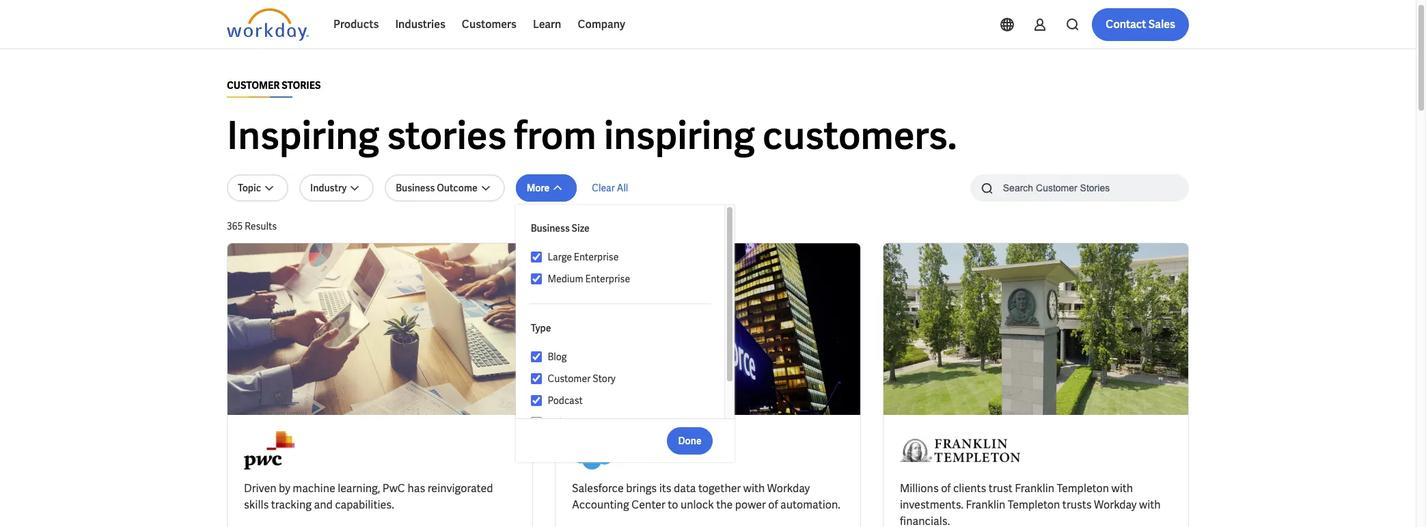 Task type: vqa. For each thing, say whether or not it's contained in the screenshot.
Watch associated with one
no



Task type: locate. For each thing, give the bounding box(es) containing it.
0 vertical spatial of
[[941, 481, 951, 496]]

from
[[514, 111, 597, 161]]

industries
[[395, 17, 446, 31]]

products button
[[325, 8, 387, 41]]

1 vertical spatial workday
[[1094, 498, 1137, 512]]

learn
[[533, 17, 562, 31]]

with inside salesforce brings its data together with workday accounting center to unlock the power of automation.
[[744, 481, 765, 496]]

of right the power
[[769, 498, 778, 512]]

podcast link
[[542, 392, 711, 409]]

1 vertical spatial business
[[531, 222, 570, 234]]

templeton down trust
[[1008, 498, 1061, 512]]

company
[[578, 17, 625, 31]]

by
[[279, 481, 290, 496]]

customer stories
[[227, 79, 321, 92]]

customer story
[[548, 373, 616, 385]]

0 horizontal spatial workday
[[767, 481, 810, 496]]

brings
[[626, 481, 657, 496]]

of inside salesforce brings its data together with workday accounting center to unlock the power of automation.
[[769, 498, 778, 512]]

1 vertical spatial of
[[769, 498, 778, 512]]

data
[[674, 481, 696, 496]]

inspiring
[[227, 111, 379, 161]]

business up "large"
[[531, 222, 570, 234]]

industry
[[310, 182, 347, 194]]

workday up automation.
[[767, 481, 810, 496]]

1 vertical spatial enterprise
[[586, 273, 630, 285]]

None checkbox
[[531, 273, 542, 285], [531, 373, 542, 385], [531, 394, 542, 407], [531, 416, 542, 429], [531, 273, 542, 285], [531, 373, 542, 385], [531, 394, 542, 407], [531, 416, 542, 429]]

contact sales link
[[1093, 8, 1189, 41]]

inspiring
[[604, 111, 755, 161]]

products
[[334, 17, 379, 31]]

clear
[[592, 182, 615, 194]]

0 vertical spatial enterprise
[[574, 251, 619, 263]]

customer
[[227, 79, 280, 92]]

0 horizontal spatial business
[[396, 182, 435, 194]]

templeton
[[1057, 481, 1110, 496], [1008, 498, 1061, 512]]

1 horizontal spatial of
[[941, 481, 951, 496]]

enterprise up medium enterprise
[[574, 251, 619, 263]]

2 horizontal spatial with
[[1140, 498, 1161, 512]]

investments.
[[900, 498, 964, 512]]

contact
[[1106, 17, 1147, 31]]

of
[[941, 481, 951, 496], [769, 498, 778, 512]]

of inside "millions of clients trust franklin templeton with investments. franklin templeton trusts workday with financials."
[[941, 481, 951, 496]]

workday right trusts
[[1094, 498, 1137, 512]]

to
[[668, 498, 678, 512]]

driven
[[244, 481, 277, 496]]

large enterprise link
[[542, 249, 711, 265]]

1 vertical spatial franklin
[[966, 498, 1006, 512]]

trust
[[989, 481, 1013, 496]]

0 horizontal spatial with
[[744, 481, 765, 496]]

None checkbox
[[531, 251, 542, 263], [531, 351, 542, 363], [531, 251, 542, 263], [531, 351, 542, 363]]

enterprise down large enterprise link
[[586, 273, 630, 285]]

go to the homepage image
[[227, 8, 309, 41]]

and
[[314, 498, 333, 512]]

business outcome button
[[385, 174, 505, 202]]

0 vertical spatial franklin
[[1015, 481, 1055, 496]]

franklin
[[1015, 481, 1055, 496], [966, 498, 1006, 512]]

business left outcome
[[396, 182, 435, 194]]

salesforce brings its data together with workday accounting center to unlock the power of automation.
[[572, 481, 841, 512]]

business
[[396, 182, 435, 194], [531, 222, 570, 234]]

automation.
[[781, 498, 841, 512]]

done
[[678, 434, 702, 447]]

franklin right trust
[[1015, 481, 1055, 496]]

business for business size
[[531, 222, 570, 234]]

workday
[[767, 481, 810, 496], [1094, 498, 1137, 512]]

with
[[744, 481, 765, 496], [1112, 481, 1133, 496], [1140, 498, 1161, 512]]

stories
[[282, 79, 321, 92]]

1 horizontal spatial business
[[531, 222, 570, 234]]

reinvigorated
[[428, 481, 493, 496]]

more button
[[516, 174, 577, 202]]

clear all
[[592, 182, 628, 194]]

0 horizontal spatial of
[[769, 498, 778, 512]]

365 results
[[227, 220, 277, 232]]

center
[[632, 498, 666, 512]]

medium enterprise link
[[542, 271, 711, 287]]

0 vertical spatial workday
[[767, 481, 810, 496]]

enterprise
[[574, 251, 619, 263], [586, 273, 630, 285]]

franklin down trust
[[966, 498, 1006, 512]]

1 horizontal spatial workday
[[1094, 498, 1137, 512]]

has
[[408, 481, 425, 496]]

0 vertical spatial business
[[396, 182, 435, 194]]

business inside business outcome button
[[396, 182, 435, 194]]

of up 'investments.' at bottom right
[[941, 481, 951, 496]]

millions of clients trust franklin templeton with investments. franklin templeton trusts workday with financials.
[[900, 481, 1161, 527]]

templeton up trusts
[[1057, 481, 1110, 496]]



Task type: describe. For each thing, give the bounding box(es) containing it.
outcome
[[437, 182, 478, 194]]

business size
[[531, 222, 590, 234]]

business for business outcome
[[396, 182, 435, 194]]

learn button
[[525, 8, 570, 41]]

workday inside salesforce brings its data together with workday accounting center to unlock the power of automation.
[[767, 481, 810, 496]]

salesforce.com image
[[572, 431, 627, 470]]

results
[[245, 220, 277, 232]]

inspiring stories from inspiring customers.
[[227, 111, 957, 161]]

Search Customer Stories text field
[[995, 176, 1163, 200]]

podcast
[[548, 394, 583, 407]]

clients
[[954, 481, 987, 496]]

clear all button
[[588, 174, 633, 202]]

business outcome
[[396, 182, 478, 194]]

franklin templeton companies, llc image
[[900, 431, 1020, 470]]

power
[[735, 498, 766, 512]]

0 horizontal spatial franklin
[[966, 498, 1006, 512]]

1 horizontal spatial with
[[1112, 481, 1133, 496]]

stories
[[387, 111, 507, 161]]

customer
[[548, 373, 591, 385]]

type
[[531, 322, 551, 334]]

medium
[[548, 273, 584, 285]]

its
[[659, 481, 672, 496]]

capabilities.
[[335, 498, 394, 512]]

more
[[527, 182, 550, 194]]

financials.
[[900, 514, 950, 527]]

industries button
[[387, 8, 454, 41]]

large enterprise
[[548, 251, 619, 263]]

blog
[[548, 351, 567, 363]]

video
[[548, 416, 573, 429]]

together
[[699, 481, 741, 496]]

done button
[[667, 427, 713, 454]]

accounting
[[572, 498, 629, 512]]

learning,
[[338, 481, 380, 496]]

0 vertical spatial templeton
[[1057, 481, 1110, 496]]

customers.
[[763, 111, 957, 161]]

365
[[227, 220, 243, 232]]

customers button
[[454, 8, 525, 41]]

trusts
[[1063, 498, 1092, 512]]

tracking
[[271, 498, 312, 512]]

workday inside "millions of clients trust franklin templeton with investments. franklin templeton trusts workday with financials."
[[1094, 498, 1137, 512]]

story
[[593, 373, 616, 385]]

pricewaterhousecoopers global licensing services corporation (pwc) image
[[244, 431, 294, 470]]

customers
[[462, 17, 517, 31]]

size
[[572, 222, 590, 234]]

unlock
[[681, 498, 714, 512]]

driven by machine learning, pwc has reinvigorated skills tracking and capabilities.
[[244, 481, 493, 512]]

1 vertical spatial templeton
[[1008, 498, 1061, 512]]

contact sales
[[1106, 17, 1176, 31]]

machine
[[293, 481, 336, 496]]

customer story link
[[542, 371, 711, 387]]

skills
[[244, 498, 269, 512]]

medium enterprise
[[548, 273, 630, 285]]

company button
[[570, 8, 634, 41]]

1 horizontal spatial franklin
[[1015, 481, 1055, 496]]

topic
[[238, 182, 261, 194]]

industry button
[[299, 174, 374, 202]]

pwc
[[383, 481, 405, 496]]

salesforce
[[572, 481, 624, 496]]

topic button
[[227, 174, 289, 202]]

enterprise for medium enterprise
[[586, 273, 630, 285]]

the
[[716, 498, 733, 512]]

large
[[548, 251, 572, 263]]

blog link
[[542, 349, 711, 365]]

millions
[[900, 481, 939, 496]]

sales
[[1149, 17, 1176, 31]]

video link
[[542, 414, 711, 431]]

all
[[617, 182, 628, 194]]

enterprise for large enterprise
[[574, 251, 619, 263]]



